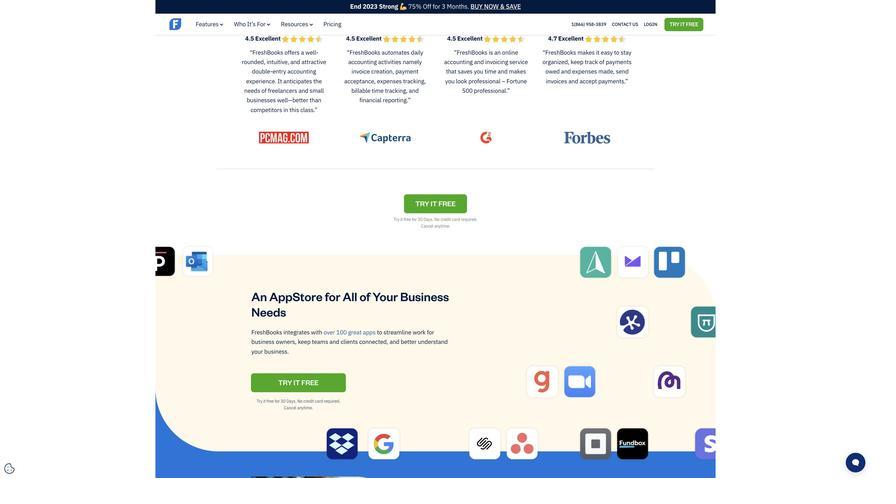 Task type: locate. For each thing, give the bounding box(es) containing it.
1 horizontal spatial keep
[[571, 58, 584, 66]]

1 vertical spatial cancel
[[284, 405, 297, 411]]

4.5 excellent down for at the top left
[[245, 35, 282, 42]]

cancel
[[421, 224, 434, 229], [284, 405, 297, 411]]

"freshbooks is an online accounting and invoicing service that saves you time and makes you look professional – fortune 500 professional."
[[444, 49, 528, 95]]

1 horizontal spatial try
[[394, 217, 400, 222]]

4.5 excellent
[[245, 35, 282, 42], [346, 35, 383, 42], [447, 35, 484, 42]]

1 4.5 excellent from the left
[[245, 35, 282, 42]]

3 4.5 from the left
[[447, 35, 456, 42]]

0 horizontal spatial of
[[262, 87, 267, 95]]

and left invoicing
[[474, 58, 484, 66]]

0 horizontal spatial free
[[267, 399, 274, 404]]

features
[[196, 20, 219, 28]]

excellent
[[255, 35, 281, 42], [357, 35, 382, 42], [458, 35, 483, 42], [559, 35, 584, 42]]

time up professional
[[485, 68, 497, 75]]

0 vertical spatial you
[[474, 68, 484, 75]]

0 vertical spatial time
[[485, 68, 497, 75]]

star rating image up the online
[[484, 36, 525, 43]]

star rating image up automates
[[383, 36, 424, 43]]

star rating image
[[282, 36, 323, 43], [383, 36, 424, 43], [484, 36, 525, 43], [585, 36, 626, 43]]

excellent down for at the top left
[[255, 35, 281, 42]]

100
[[336, 329, 347, 336]]

4.5 excellent up saves
[[447, 35, 484, 42]]

time inside "freshbooks automates daily accounting activities namely invoice creation, payment acceptance, expenses tracking, billable time tracking, and financial reporting."
[[372, 87, 384, 95]]

1 horizontal spatial cancel
[[421, 224, 434, 229]]

cancel for leftmost try it free link
[[284, 405, 297, 411]]

30
[[418, 217, 423, 222], [281, 399, 286, 404]]

star rating image for a
[[282, 36, 323, 43]]

2 vertical spatial of
[[360, 289, 371, 304]]

1 horizontal spatial 4.5 excellent
[[346, 35, 383, 42]]

accounting up anticipates
[[288, 68, 316, 75]]

daily
[[411, 49, 424, 56]]

makes up fortune
[[509, 68, 526, 75]]

0 vertical spatial makes
[[578, 49, 595, 56]]

months.
[[447, 2, 469, 11]]

1 excellent from the left
[[255, 35, 281, 42]]

0 horizontal spatial expenses
[[377, 77, 402, 85]]

2 excellent from the left
[[357, 35, 382, 42]]

and
[[291, 58, 300, 66], [474, 58, 484, 66], [498, 68, 508, 75], [561, 68, 571, 75], [569, 77, 579, 85], [299, 87, 309, 95], [409, 87, 419, 95], [330, 338, 340, 346], [390, 338, 400, 346]]

0 horizontal spatial 4.5
[[245, 35, 254, 42]]

anytime. for leftmost try it free link
[[297, 405, 313, 411]]

it inside the "freshbooks makes it easy to stay organized, keep track of payments owed and expenses made, send invoices and accept payments."
[[596, 49, 600, 56]]

of right all
[[360, 289, 371, 304]]

to left stay
[[614, 49, 620, 56]]

0 horizontal spatial accounting
[[288, 68, 316, 75]]

contact
[[612, 21, 632, 27]]

1 horizontal spatial it
[[431, 199, 437, 208]]

login
[[644, 21, 658, 27]]

2 horizontal spatial 4.5
[[447, 35, 456, 42]]

0 vertical spatial card
[[452, 217, 460, 222]]

time
[[485, 68, 497, 75], [372, 87, 384, 95]]

keep inside to streamline work for business owners, keep teams and clients connected, and better understand your business.
[[298, 338, 311, 346]]

competitors
[[251, 106, 282, 114]]

excellent for automates
[[357, 35, 382, 42]]

4.5 down months.
[[447, 35, 456, 42]]

accounting up saves
[[444, 58, 473, 66]]

free for the right try it free link
[[404, 217, 411, 222]]

and right owed
[[561, 68, 571, 75]]

star rating image up the a
[[282, 36, 323, 43]]

"freshbooks up saves
[[454, 49, 488, 56]]

to right the 'apps'
[[377, 329, 382, 336]]

free
[[404, 217, 411, 222], [267, 399, 274, 404]]

4 excellent from the left
[[559, 35, 584, 42]]

owed
[[546, 68, 560, 75]]

4.5 excellent down 2023
[[346, 35, 383, 42]]

0 vertical spatial it
[[431, 199, 437, 208]]

freshbooks
[[252, 329, 282, 336]]

and down over
[[330, 338, 340, 346]]

"freshbooks inside "freshbooks is an online accounting and invoicing service that saves you time and makes you look professional – fortune 500 professional."
[[454, 49, 488, 56]]

makes
[[578, 49, 595, 56], [509, 68, 526, 75]]

partner with freshbooks image
[[252, 477, 413, 478]]

time inside "freshbooks is an online accounting and invoicing service that saves you time and makes you look professional – fortune 500 professional."
[[485, 68, 497, 75]]

0 vertical spatial 30
[[418, 217, 423, 222]]

"freshbooks up organized,
[[543, 49, 577, 56]]

1 vertical spatial free
[[267, 399, 274, 404]]

0 vertical spatial expenses
[[573, 68, 597, 75]]

1 vertical spatial makes
[[509, 68, 526, 75]]

it for the right try it free link
[[431, 199, 437, 208]]

2 4.5 from the left
[[346, 35, 355, 42]]

1 horizontal spatial to
[[614, 49, 620, 56]]

excellent down 1(866)
[[559, 35, 584, 42]]

forbes logo 4.png image
[[564, 132, 611, 144]]

free for leftmost try it free link
[[302, 378, 319, 387]]

pricing
[[324, 20, 342, 28]]

makes inside the "freshbooks makes it easy to stay organized, keep track of payments owed and expenses made, send invoices and accept payments."
[[578, 49, 595, 56]]

expenses inside the "freshbooks makes it easy to stay organized, keep track of payments owed and expenses made, send invoices and accept payments."
[[573, 68, 597, 75]]

"freshbooks up invoice
[[347, 49, 381, 56]]

1 horizontal spatial free
[[439, 199, 456, 208]]

3 "freshbooks from the left
[[454, 49, 488, 56]]

1 horizontal spatial 30
[[418, 217, 423, 222]]

2023
[[363, 2, 378, 11]]

0 horizontal spatial try
[[257, 399, 263, 404]]

4.5 excellent for accounting
[[447, 35, 484, 42]]

star rating image up easy
[[585, 36, 626, 43]]

"freshbooks up the intuitive,
[[250, 49, 283, 56]]

1 horizontal spatial no
[[435, 217, 440, 222]]

work
[[413, 329, 426, 336]]

for
[[433, 2, 441, 11], [412, 217, 417, 222], [325, 289, 341, 304], [427, 329, 434, 336], [275, 399, 280, 404]]

1 horizontal spatial credit
[[441, 217, 451, 222]]

2 vertical spatial try
[[257, 399, 263, 404]]

expenses up accept
[[573, 68, 597, 75]]

4 star rating image from the left
[[585, 36, 626, 43]]

1 "freshbooks from the left
[[250, 49, 283, 56]]

reporting."
[[383, 97, 411, 104]]

you down the that
[[445, 77, 455, 85]]

1 vertical spatial days.
[[287, 399, 297, 404]]

4.5 excellent for rounded,
[[245, 35, 282, 42]]

0 vertical spatial of
[[600, 58, 605, 66]]

free for the right try it free link
[[439, 199, 456, 208]]

time up 'financial'
[[372, 87, 384, 95]]

excellent up activities
[[357, 35, 382, 42]]

0 vertical spatial try it free link
[[404, 195, 467, 213]]

billable
[[352, 87, 371, 95]]

to streamline work for business owners, keep teams and clients connected, and better understand your business.
[[252, 329, 448, 355]]

1 horizontal spatial anytime.
[[435, 224, 450, 229]]

0 horizontal spatial try it free
[[278, 378, 319, 387]]

1 vertical spatial try
[[278, 378, 292, 387]]

of up businesses
[[262, 87, 267, 95]]

try it free
[[416, 199, 456, 208], [278, 378, 319, 387]]

0 vertical spatial to
[[614, 49, 620, 56]]

buy
[[471, 2, 483, 11]]

0 vertical spatial no
[[435, 217, 440, 222]]

0 horizontal spatial to
[[377, 329, 382, 336]]

1 vertical spatial try
[[394, 217, 400, 222]]

4.5 down end
[[346, 35, 355, 42]]

"freshbooks for and
[[250, 49, 283, 56]]

online
[[502, 49, 519, 56]]

4.5 for "freshbooks offers a well- rounded, intuitive, and attractive double-entry accounting experience. it anticipates the needs of freelancers and small businesses well—better than competitors in this class."
[[245, 35, 254, 42]]

tracking, down payment
[[403, 77, 426, 85]]

1 vertical spatial to
[[377, 329, 382, 336]]

keep inside the "freshbooks makes it easy to stay organized, keep track of payments owed and expenses made, send invoices and accept payments."
[[571, 58, 584, 66]]

1 horizontal spatial try it free
[[416, 199, 456, 208]]

logo capterra.png image
[[359, 132, 411, 144]]

try for leftmost try it free link
[[257, 399, 263, 404]]

makes up track
[[578, 49, 595, 56]]

1 vertical spatial credit
[[304, 399, 314, 404]]

it
[[278, 77, 282, 85]]

1 horizontal spatial try it free link
[[404, 195, 467, 213]]

apps
[[363, 329, 376, 336]]

2 horizontal spatial of
[[600, 58, 605, 66]]

accounting up invoice
[[348, 58, 377, 66]]

excellent for offers
[[255, 35, 281, 42]]

1 horizontal spatial required.
[[461, 217, 478, 222]]

your
[[252, 348, 263, 355]]

keep
[[571, 58, 584, 66], [298, 338, 311, 346]]

0 horizontal spatial credit
[[304, 399, 314, 404]]

0 horizontal spatial 30
[[281, 399, 286, 404]]

0 horizontal spatial anytime.
[[297, 405, 313, 411]]

activities
[[378, 58, 402, 66]]

try it free link
[[404, 195, 467, 213], [251, 373, 346, 392]]

0 horizontal spatial 4.5 excellent
[[245, 35, 282, 42]]

0 vertical spatial days.
[[424, 217, 434, 222]]

0 vertical spatial tracking,
[[403, 77, 426, 85]]

4.5 for "freshbooks automates daily accounting activities namely invoice creation, payment acceptance, expenses tracking, billable time tracking, and financial reporting."
[[346, 35, 355, 42]]

no
[[435, 217, 440, 222], [298, 399, 303, 404]]

1 star rating image from the left
[[282, 36, 323, 43]]

and up reporting."
[[409, 87, 419, 95]]

end 2023 strong 💪 75% off for 3 months. buy now & save
[[350, 2, 521, 11]]

0 horizontal spatial it
[[294, 378, 300, 387]]

needs
[[244, 87, 260, 95]]

1 vertical spatial anytime.
[[297, 405, 313, 411]]

2 horizontal spatial 4.5 excellent
[[447, 35, 484, 42]]

keep left track
[[571, 58, 584, 66]]

now
[[484, 2, 499, 11]]

1 vertical spatial try it free
[[278, 378, 319, 387]]

1 horizontal spatial of
[[360, 289, 371, 304]]

business.
[[264, 348, 289, 355]]

of inside an appstore for all of your business needs
[[360, 289, 371, 304]]

it for leftmost try it free link
[[294, 378, 300, 387]]

excellent for is
[[458, 35, 483, 42]]

you
[[474, 68, 484, 75], [445, 77, 455, 85]]

and inside "freshbooks automates daily accounting activities namely invoice creation, payment acceptance, expenses tracking, billable time tracking, and financial reporting."
[[409, 87, 419, 95]]

anytime.
[[435, 224, 450, 229], [297, 405, 313, 411]]

"freshbooks inside "freshbooks automates daily accounting activities namely invoice creation, payment acceptance, expenses tracking, billable time tracking, and financial reporting."
[[347, 49, 381, 56]]

tracking, up reporting."
[[385, 87, 408, 95]]

1 horizontal spatial 4.5
[[346, 35, 355, 42]]

4.7
[[549, 35, 557, 42]]

1(866)
[[572, 21, 585, 27]]

958-
[[586, 21, 596, 27]]

1 vertical spatial time
[[372, 87, 384, 95]]

keep down integrates
[[298, 338, 311, 346]]

0 vertical spatial try
[[670, 21, 680, 27]]

1 vertical spatial 30
[[281, 399, 286, 404]]

cookie consent banner dialog
[[5, 392, 110, 473]]

professional
[[469, 77, 501, 85]]

"freshbooks inside the "freshbooks makes it easy to stay organized, keep track of payments owed and expenses made, send invoices and accept payments."
[[543, 49, 577, 56]]

0 vertical spatial try it free for 30 days. no credit card required. cancel anytime.
[[394, 217, 478, 229]]

of right track
[[600, 58, 605, 66]]

"freshbooks inside "freshbooks offers a well- rounded, intuitive, and attractive double-entry accounting experience. it anticipates the needs of freelancers and small businesses well—better than competitors in this class."
[[250, 49, 283, 56]]

and left accept
[[569, 77, 579, 85]]

1 vertical spatial it
[[294, 378, 300, 387]]

it's
[[247, 20, 256, 28]]

0 vertical spatial keep
[[571, 58, 584, 66]]

1 vertical spatial try it free link
[[251, 373, 346, 392]]

3 star rating image from the left
[[484, 36, 525, 43]]

expenses down 'creation,'
[[377, 77, 402, 85]]

streamline
[[384, 329, 412, 336]]

it
[[681, 21, 686, 27], [596, 49, 600, 56], [401, 217, 403, 222], [263, 399, 266, 404]]

great
[[348, 329, 362, 336]]

0 horizontal spatial you
[[445, 77, 455, 85]]

business
[[252, 338, 275, 346]]

1 vertical spatial expenses
[[377, 77, 402, 85]]

0 horizontal spatial days.
[[287, 399, 297, 404]]

0 horizontal spatial card
[[315, 399, 323, 404]]

0 horizontal spatial no
[[298, 399, 303, 404]]

days.
[[424, 217, 434, 222], [287, 399, 297, 404]]

3 excellent from the left
[[458, 35, 483, 42]]

1 horizontal spatial free
[[404, 217, 411, 222]]

1 4.5 from the left
[[245, 35, 254, 42]]

"freshbooks for invoice
[[347, 49, 381, 56]]

accounting
[[348, 58, 377, 66], [444, 58, 473, 66], [288, 68, 316, 75]]

accounting inside "freshbooks automates daily accounting activities namely invoice creation, payment acceptance, expenses tracking, billable time tracking, and financial reporting."
[[348, 58, 377, 66]]

namely
[[403, 58, 422, 66]]

2 star rating image from the left
[[383, 36, 424, 43]]

clients
[[341, 338, 358, 346]]

1 vertical spatial free
[[302, 378, 319, 387]]

try for the right try it free link
[[394, 217, 400, 222]]

"freshbooks offers a well- rounded, intuitive, and attractive double-entry accounting experience. it anticipates the needs of freelancers and small businesses well—better than competitors in this class."
[[242, 49, 326, 114]]

0 horizontal spatial keep
[[298, 338, 311, 346]]

0 vertical spatial free
[[404, 217, 411, 222]]

1 horizontal spatial makes
[[578, 49, 595, 56]]

0 vertical spatial cancel
[[421, 224, 434, 229]]

0 horizontal spatial time
[[372, 87, 384, 95]]

1 horizontal spatial accounting
[[348, 58, 377, 66]]

star rating image for daily
[[383, 36, 424, 43]]

intuitive,
[[267, 58, 289, 66]]

1 vertical spatial no
[[298, 399, 303, 404]]

accounting inside "freshbooks is an online accounting and invoicing service that saves you time and makes you look professional – fortune 500 professional."
[[444, 58, 473, 66]]

1 vertical spatial of
[[262, 87, 267, 95]]

1 horizontal spatial try
[[416, 199, 430, 208]]

3 4.5 excellent from the left
[[447, 35, 484, 42]]

free
[[439, 199, 456, 208], [302, 378, 319, 387]]

freelancers
[[268, 87, 297, 95]]

0 vertical spatial anytime.
[[435, 224, 450, 229]]

2 4.5 excellent from the left
[[346, 35, 383, 42]]

to inside the "freshbooks makes it easy to stay organized, keep track of payments owed and expenses made, send invoices and accept payments."
[[614, 49, 620, 56]]

you up professional
[[474, 68, 484, 75]]

1 horizontal spatial time
[[485, 68, 497, 75]]

payments
[[606, 58, 632, 66]]

1 vertical spatial keep
[[298, 338, 311, 346]]

0 horizontal spatial try
[[278, 378, 292, 387]]

4.5 down who it's for
[[245, 35, 254, 42]]

cancel for the right try it free link
[[421, 224, 434, 229]]

0 vertical spatial free
[[439, 199, 456, 208]]

freshbooks logo image
[[170, 17, 224, 31]]

accounting inside "freshbooks offers a well- rounded, intuitive, and attractive double-entry accounting experience. it anticipates the needs of freelancers and small businesses well—better than competitors in this class."
[[288, 68, 316, 75]]

4 "freshbooks from the left
[[543, 49, 577, 56]]

excellent down 'buy'
[[458, 35, 483, 42]]

0 horizontal spatial cancel
[[284, 405, 297, 411]]

0 vertical spatial try it free
[[416, 199, 456, 208]]

organized,
[[543, 58, 570, 66]]

1 vertical spatial required.
[[324, 399, 340, 404]]

us
[[633, 21, 639, 27]]

0 horizontal spatial try it free link
[[251, 373, 346, 392]]

2 "freshbooks from the left
[[347, 49, 381, 56]]

1 horizontal spatial expenses
[[573, 68, 597, 75]]

tracking,
[[403, 77, 426, 85], [385, 87, 408, 95]]

credit
[[441, 217, 451, 222], [304, 399, 314, 404]]

0 horizontal spatial makes
[[509, 68, 526, 75]]

accept
[[580, 77, 597, 85]]



Task type: vqa. For each thing, say whether or not it's contained in the screenshot.


Task type: describe. For each thing, give the bounding box(es) containing it.
made,
[[599, 68, 615, 75]]

0 vertical spatial try
[[416, 199, 430, 208]]

logo g2 e1671654233587.png image
[[481, 132, 492, 144]]

for
[[257, 20, 266, 28]]

offers
[[285, 49, 300, 56]]

💪
[[400, 2, 407, 11]]

resources link
[[281, 20, 313, 28]]

for inside an appstore for all of your business needs
[[325, 289, 341, 304]]

payment
[[396, 68, 419, 75]]

save
[[506, 2, 521, 11]]

expenses inside "freshbooks automates daily accounting activities namely invoice creation, payment acceptance, expenses tracking, billable time tracking, and financial reporting."
[[377, 77, 402, 85]]

financial
[[360, 97, 382, 104]]

an
[[495, 49, 501, 56]]

freshbooks integrates with over 100 great apps
[[252, 329, 376, 336]]

a
[[301, 49, 304, 56]]

rounded,
[[242, 58, 266, 66]]

free
[[687, 21, 699, 27]]

try inside try it free link
[[670, 21, 680, 27]]

off
[[423, 2, 432, 11]]

30 for leftmost try it free link
[[281, 399, 286, 404]]

businesses
[[247, 97, 276, 104]]

1 horizontal spatial try it free for 30 days. no credit card required. cancel anytime.
[[394, 217, 478, 229]]

easy
[[601, 49, 613, 56]]

who
[[234, 20, 246, 28]]

free for leftmost try it free link
[[267, 399, 274, 404]]

1 horizontal spatial you
[[474, 68, 484, 75]]

integrates
[[284, 329, 310, 336]]

3
[[442, 2, 446, 11]]

over 100 great apps link
[[324, 329, 376, 336]]

professional."
[[474, 87, 510, 95]]

star rating image for it
[[585, 36, 626, 43]]

all
[[343, 289, 357, 304]]

features link
[[196, 20, 224, 28]]

4.7 excellent
[[549, 35, 585, 42]]

30 for the right try it free link
[[418, 217, 423, 222]]

and down offers at the left of page
[[291, 58, 300, 66]]

excellent for makes
[[559, 35, 584, 42]]

no for leftmost try it free link
[[298, 399, 303, 404]]

try it free
[[670, 21, 699, 27]]

no for the right try it free link
[[435, 217, 440, 222]]

4.5 for "freshbooks is an online accounting and invoicing service that saves you time and makes you look professional – fortune 500 professional."
[[447, 35, 456, 42]]

1 vertical spatial you
[[445, 77, 455, 85]]

service
[[510, 58, 528, 66]]

an appstore for all of your business needs
[[252, 289, 449, 319]]

and down anticipates
[[299, 87, 309, 95]]

and down streamline in the left of the page
[[390, 338, 400, 346]]

well-
[[306, 49, 319, 56]]

"freshbooks for invoicing
[[454, 49, 488, 56]]

strong
[[379, 2, 398, 11]]

4.5 excellent for activities
[[346, 35, 383, 42]]

acceptance,
[[345, 77, 376, 85]]

try it free link
[[665, 18, 704, 31]]

0 horizontal spatial required.
[[324, 399, 340, 404]]

owners,
[[276, 338, 297, 346]]

in
[[284, 106, 288, 114]]

anytime. for the right try it free link
[[435, 224, 450, 229]]

who it's for
[[234, 20, 266, 28]]

login link
[[644, 20, 658, 29]]

double-
[[252, 68, 273, 75]]

class."
[[301, 106, 318, 114]]

1(866) 958-3839
[[572, 21, 607, 27]]

is
[[489, 49, 493, 56]]

anticipates
[[284, 77, 312, 85]]

3839
[[596, 21, 607, 27]]

0 vertical spatial credit
[[441, 217, 451, 222]]

makes inside "freshbooks is an online accounting and invoicing service that saves you time and makes you look professional – fortune 500 professional."
[[509, 68, 526, 75]]

send
[[616, 68, 629, 75]]

–
[[502, 77, 506, 85]]

better
[[401, 338, 417, 346]]

the
[[314, 77, 322, 85]]

who it's for link
[[234, 20, 271, 28]]

look
[[456, 77, 467, 85]]

attractive
[[302, 58, 326, 66]]

business
[[401, 289, 449, 304]]

that
[[446, 68, 457, 75]]

appstore
[[269, 289, 323, 304]]

"freshbooks automates daily accounting activities namely invoice creation, payment acceptance, expenses tracking, billable time tracking, and financial reporting."
[[345, 49, 426, 104]]

fortune
[[507, 77, 527, 85]]

to inside to streamline work for business owners, keep teams and clients connected, and better understand your business.
[[377, 329, 382, 336]]

logo pc mag.png image
[[259, 132, 309, 144]]

an
[[252, 289, 267, 304]]

needs
[[252, 304, 286, 319]]

cookie preferences image
[[4, 464, 15, 474]]

pricing link
[[324, 20, 342, 28]]

invoicing
[[486, 58, 508, 66]]

star rating image for an
[[484, 36, 525, 43]]

end
[[350, 2, 362, 11]]

contact us
[[612, 21, 639, 27]]

of inside the "freshbooks makes it easy to stay organized, keep track of payments owed and expenses made, send invoices and accept payments."
[[600, 58, 605, 66]]

1 vertical spatial tracking,
[[385, 87, 408, 95]]

your
[[373, 289, 398, 304]]

resources
[[281, 20, 308, 28]]

of inside "freshbooks offers a well- rounded, intuitive, and attractive double-entry accounting experience. it anticipates the needs of freelancers and small businesses well—better than competitors in this class."
[[262, 87, 267, 95]]

1(866) 958-3839 link
[[572, 21, 607, 27]]

experience.
[[246, 77, 277, 85]]

try it free for leftmost try it free link
[[278, 378, 319, 387]]

contact us link
[[612, 20, 639, 29]]

and up –
[[498, 68, 508, 75]]

this
[[290, 106, 299, 114]]

invoices
[[546, 77, 568, 85]]

0 vertical spatial required.
[[461, 217, 478, 222]]

"freshbooks for organized,
[[543, 49, 577, 56]]

connected,
[[359, 338, 388, 346]]

try it free for the right try it free link
[[416, 199, 456, 208]]

&
[[500, 2, 505, 11]]

for inside to streamline work for business owners, keep teams and clients connected, and better understand your business.
[[427, 329, 434, 336]]

"freshbooks makes it easy to stay organized, keep track of payments owed and expenses made, send invoices and accept payments."
[[543, 49, 632, 85]]

1 horizontal spatial card
[[452, 217, 460, 222]]

saves
[[458, 68, 473, 75]]

than
[[310, 97, 322, 104]]

track
[[585, 58, 598, 66]]

0 horizontal spatial try it free for 30 days. no credit card required. cancel anytime.
[[257, 399, 340, 411]]

500
[[462, 87, 473, 95]]

automates
[[382, 49, 410, 56]]

1 horizontal spatial days.
[[424, 217, 434, 222]]



